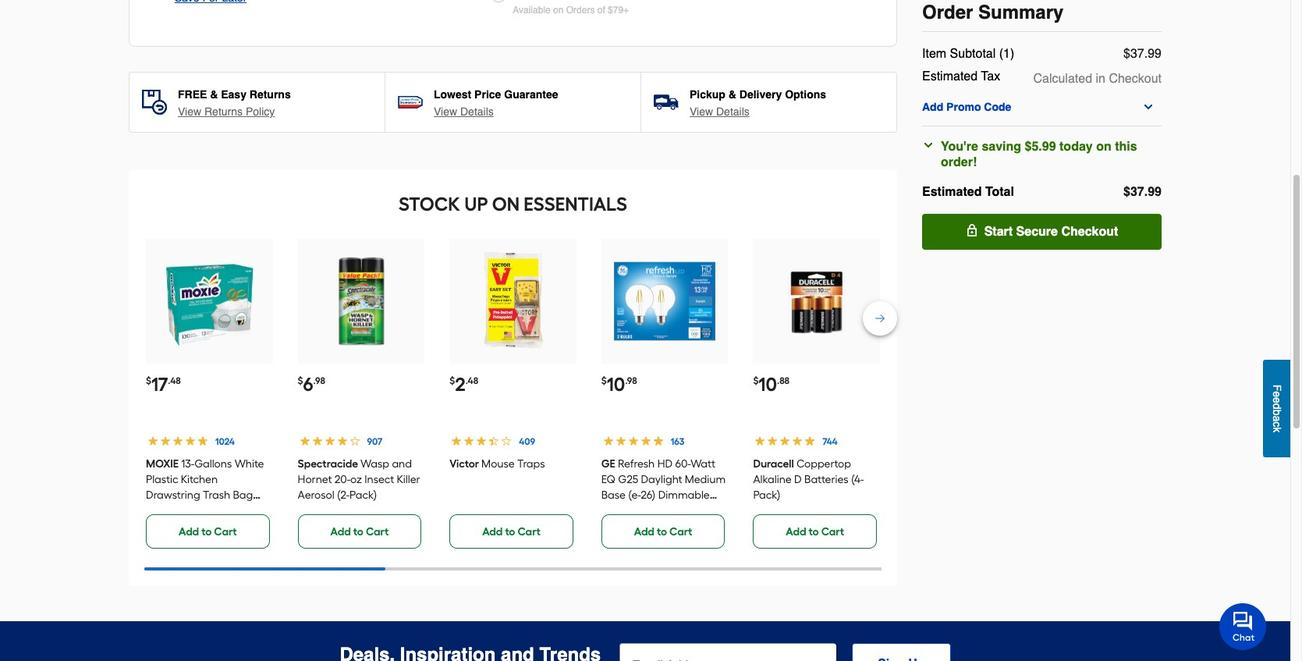 Task type: locate. For each thing, give the bounding box(es) containing it.
.
[[1145, 47, 1148, 61], [1145, 185, 1148, 199]]

chevron down image left you're
[[923, 139, 935, 151]]

0 vertical spatial (2-
[[337, 489, 350, 502]]

0 horizontal spatial details
[[460, 105, 494, 118]]

e up b
[[1271, 397, 1284, 404]]

add to cart down mouse
[[482, 525, 541, 539]]

view
[[178, 105, 201, 118], [434, 105, 457, 118], [690, 105, 713, 118]]

1 horizontal spatial on
[[1097, 140, 1112, 154]]

view details link down pickup
[[690, 104, 750, 119]]

estimated for estimated tax
[[923, 69, 978, 84]]

1 horizontal spatial .98
[[625, 375, 637, 386]]

lowest
[[434, 88, 472, 101]]

view for free & easy returns view returns policy
[[178, 105, 201, 118]]

pack) down alkaline at bottom right
[[753, 489, 781, 502]]

cart down trash
[[214, 525, 237, 539]]

2 horizontal spatial pack)
[[753, 489, 781, 502]]

available
[[513, 5, 551, 16]]

pack) inside wasp and hornet 20-oz insect killer aerosol (2-pack)
[[350, 489, 377, 502]]

on
[[492, 193, 520, 215]]

estimated tax
[[923, 69, 1001, 84]]

to down count)
[[202, 525, 212, 539]]

view inside pickup & delivery options view details
[[690, 105, 713, 118]]

2 & from the left
[[729, 88, 737, 101]]

0 horizontal spatial 10
[[607, 373, 625, 396]]

add for mouse traps
[[482, 525, 503, 539]]

add down count)
[[179, 525, 199, 539]]

view returns policy link
[[178, 104, 275, 119]]

cart inside 17 list item
[[214, 525, 237, 539]]

& left easy
[[210, 88, 218, 101]]

wasp and hornet 20-oz insect killer aerosol (2-pack)
[[298, 457, 420, 502]]

2 details from the left
[[716, 105, 750, 118]]

1 cart from the left
[[214, 525, 237, 539]]

add down light
[[634, 525, 655, 539]]

add to cart link for $ 10 .98
[[602, 514, 725, 549]]

1 vertical spatial on
[[1097, 140, 1112, 154]]

1 add to cart link from the left
[[146, 514, 270, 549]]

cart down traps
[[518, 525, 541, 539]]

to down mouse
[[505, 525, 515, 539]]

0 vertical spatial 99
[[1148, 47, 1162, 61]]

99
[[1148, 47, 1162, 61], [1148, 185, 1162, 199]]

cart
[[214, 525, 237, 539], [366, 525, 389, 539], [518, 525, 541, 539], [670, 525, 693, 539], [822, 525, 844, 539]]

17
[[151, 373, 168, 396]]

0 horizontal spatial (2-
[[337, 489, 350, 502]]

add down d
[[786, 525, 807, 539]]

$ 37 . 99 for item subtotal (1)
[[1124, 47, 1162, 61]]

1 e from the top
[[1271, 391, 1284, 397]]

2 to from the left
[[353, 525, 364, 539]]

$ 2 .48
[[450, 373, 479, 396]]

3 cart from the left
[[518, 525, 541, 539]]

1 & from the left
[[210, 88, 218, 101]]

. for item subtotal (1)
[[1145, 47, 1148, 61]]

$ 37 . 99 down this
[[1124, 185, 1162, 199]]

2 estimated from the top
[[923, 185, 982, 199]]

0 vertical spatial 37
[[1131, 47, 1145, 61]]

1 .48 from the left
[[168, 375, 181, 386]]

add to cart link down coppertop alkaline d batteries (4- pack) at right bottom
[[753, 514, 877, 549]]

add promo code link
[[923, 101, 1162, 113]]

2 37 from the top
[[1131, 185, 1145, 199]]

5 add to cart from the left
[[786, 525, 844, 539]]

.98
[[313, 375, 325, 386], [625, 375, 637, 386]]

count)
[[169, 504, 203, 517]]

2 view from the left
[[434, 105, 457, 118]]

to inside 17 list item
[[202, 525, 212, 539]]

to
[[202, 525, 212, 539], [353, 525, 364, 539], [505, 525, 515, 539], [657, 525, 667, 539], [809, 525, 819, 539]]

&
[[210, 88, 218, 101], [729, 88, 737, 101]]

add inside the 2 list item
[[482, 525, 503, 539]]

4 to from the left
[[657, 525, 667, 539]]

.98 inside $ 10 .98
[[625, 375, 637, 386]]

details down pickup
[[716, 105, 750, 118]]

led
[[602, 504, 621, 517]]

on left this
[[1097, 140, 1112, 154]]

view down lowest
[[434, 105, 457, 118]]

(2- down 20-
[[337, 489, 350, 502]]

refresh hd 60-watt eq g25 daylight medium base (e-26) dimmable led light bulb (2-pack)
[[602, 457, 726, 517]]

1 vertical spatial 99
[[1148, 185, 1162, 199]]

cart for $ 10 .88
[[822, 525, 844, 539]]

2 add to cart from the left
[[331, 525, 389, 539]]

pack) inside coppertop alkaline d batteries (4- pack)
[[753, 489, 781, 502]]

add down victor mouse traps
[[482, 525, 503, 539]]

0 horizontal spatial 10 list item
[[602, 239, 728, 549]]

1 vertical spatial checkout
[[1062, 225, 1119, 239]]

1 horizontal spatial view
[[434, 105, 457, 118]]

.98 for 6
[[313, 375, 325, 386]]

checkout right in
[[1109, 72, 1162, 86]]

2 add to cart link from the left
[[298, 514, 422, 549]]

checkout
[[1109, 72, 1162, 86], [1062, 225, 1119, 239]]

f e e d b a c k
[[1271, 385, 1284, 433]]

medium
[[685, 473, 726, 486]]

2 horizontal spatial view
[[690, 105, 713, 118]]

add to cart link down mouse
[[450, 514, 573, 549]]

3 view from the left
[[690, 105, 713, 118]]

victor
[[450, 457, 479, 471]]

0 vertical spatial .
[[1145, 47, 1148, 61]]

add to cart for $ 17 .48
[[179, 525, 237, 539]]

drawstring
[[146, 489, 200, 502]]

add to cart link inside the 2 list item
[[450, 514, 573, 549]]

& right pickup
[[729, 88, 737, 101]]

2 10 from the left
[[759, 373, 777, 396]]

5 add to cart link from the left
[[753, 514, 877, 549]]

subtotal
[[950, 47, 996, 61]]

2 . from the top
[[1145, 185, 1148, 199]]

1 37 from the top
[[1131, 47, 1145, 61]]

$ 37 . 99 up calculated in checkout
[[1124, 47, 1162, 61]]

add to cart link inside 17 list item
[[146, 514, 270, 549]]

ge refresh hd 60-watt eq g25 daylight medium base (e-26) dimmable led light bulb (2-pack) image
[[614, 251, 716, 352]]

trash
[[203, 489, 230, 502]]

pickup
[[690, 88, 726, 101]]

.48 inside $ 2 .48
[[466, 375, 479, 386]]

0 horizontal spatial &
[[210, 88, 218, 101]]

0 horizontal spatial view details link
[[434, 104, 494, 119]]

1 vertical spatial chevron down image
[[923, 139, 935, 151]]

1 view details link from the left
[[434, 104, 494, 119]]

cart down insect
[[366, 525, 389, 539]]

add to cart down bulb
[[634, 525, 693, 539]]

add to cart
[[179, 525, 237, 539], [331, 525, 389, 539], [482, 525, 541, 539], [634, 525, 693, 539], [786, 525, 844, 539]]

1 add to cart from the left
[[179, 525, 237, 539]]

& for free
[[210, 88, 218, 101]]

1 10 from the left
[[607, 373, 625, 396]]

0 horizontal spatial .48
[[168, 375, 181, 386]]

chevron down image
[[1143, 101, 1155, 113], [923, 139, 935, 151]]

calculated
[[1034, 72, 1093, 86]]

add to cart link inside 6 list item
[[298, 514, 422, 549]]

99 for item subtotal (1)
[[1148, 47, 1162, 61]]

kitchen
[[181, 473, 218, 486]]

1 horizontal spatial &
[[729, 88, 737, 101]]

add to cart inside 17 list item
[[179, 525, 237, 539]]

cart down batteries at right
[[822, 525, 844, 539]]

1 horizontal spatial details
[[716, 105, 750, 118]]

13-gallons white plastic kitchen drawstring trash bag (130-count)
[[146, 457, 264, 517]]

start secure checkout
[[985, 225, 1119, 239]]

checkout right secure
[[1062, 225, 1119, 239]]

Email Address email field
[[620, 643, 837, 661]]

1 vertical spatial returns
[[204, 105, 243, 118]]

add to cart link
[[146, 514, 270, 549], [298, 514, 422, 549], [450, 514, 573, 549], [602, 514, 725, 549], [753, 514, 877, 549]]

0 vertical spatial returns
[[250, 88, 291, 101]]

checkout inside start secure checkout 'button'
[[1062, 225, 1119, 239]]

17 list item
[[146, 239, 273, 549]]

add to cart link down wasp and hornet 20-oz insect killer aerosol (2-pack)
[[298, 514, 422, 549]]

1 vertical spatial 37
[[1131, 185, 1145, 199]]

to for $ 10 .98
[[657, 525, 667, 539]]

returns up policy
[[250, 88, 291, 101]]

add inside 17 list item
[[179, 525, 199, 539]]

60-
[[676, 457, 691, 471]]

1 99 from the top
[[1148, 47, 1162, 61]]

5 cart from the left
[[822, 525, 844, 539]]

mouse
[[482, 457, 515, 471]]

oz
[[351, 473, 362, 486]]

$
[[1124, 47, 1131, 61], [1124, 185, 1131, 199], [146, 375, 151, 386], [298, 375, 303, 386], [450, 375, 455, 386], [602, 375, 607, 386], [753, 375, 759, 386]]

add to cart down coppertop alkaline d batteries (4- pack) at right bottom
[[786, 525, 844, 539]]

0 vertical spatial $ 37 . 99
[[1124, 47, 1162, 61]]

1 details from the left
[[460, 105, 494, 118]]

estimated down order!
[[923, 185, 982, 199]]

20-
[[335, 473, 351, 486]]

1 view from the left
[[178, 105, 201, 118]]

e up d
[[1271, 391, 1284, 397]]

1 horizontal spatial chevron down image
[[1143, 101, 1155, 113]]

details down price
[[460, 105, 494, 118]]

2 .98 from the left
[[625, 375, 637, 386]]

1 vertical spatial (2-
[[676, 504, 688, 517]]

view details link down lowest
[[434, 104, 494, 119]]

1 horizontal spatial .48
[[466, 375, 479, 386]]

& inside pickup & delivery options view details
[[729, 88, 737, 101]]

returns
[[250, 88, 291, 101], [204, 105, 243, 118]]

1 horizontal spatial pack)
[[688, 504, 716, 517]]

duracell
[[753, 457, 794, 471]]

2 $ 37 . 99 from the top
[[1124, 185, 1162, 199]]

delivery
[[740, 88, 782, 101]]

3 add to cart link from the left
[[450, 514, 573, 549]]

gallons
[[194, 457, 232, 471]]

(2-
[[337, 489, 350, 502], [676, 504, 688, 517]]

stock up on essentials heading
[[144, 189, 882, 220]]

add to cart down wasp and hornet 20-oz insect killer aerosol (2-pack)
[[331, 525, 389, 539]]

1 horizontal spatial returns
[[250, 88, 291, 101]]

details inside pickup & delivery options view details
[[716, 105, 750, 118]]

1 vertical spatial estimated
[[923, 185, 982, 199]]

$ 37 . 99
[[1124, 47, 1162, 61], [1124, 185, 1162, 199]]

estimated down item
[[923, 69, 978, 84]]

view down pickup
[[690, 105, 713, 118]]

1 .98 from the left
[[313, 375, 325, 386]]

& inside free & easy returns view returns policy
[[210, 88, 218, 101]]

.48 inside $ 17 .48
[[168, 375, 181, 386]]

37 down this
[[1131, 185, 1145, 199]]

(4-
[[851, 473, 864, 486]]

.98 inside $ 6 .98
[[313, 375, 325, 386]]

cart down bulb
[[670, 525, 693, 539]]

1 estimated from the top
[[923, 69, 978, 84]]

0 horizontal spatial .98
[[313, 375, 325, 386]]

1 to from the left
[[202, 525, 212, 539]]

0 vertical spatial chevron down image
[[1143, 101, 1155, 113]]

3 to from the left
[[505, 525, 515, 539]]

add to cart link down 26)
[[602, 514, 725, 549]]

1 vertical spatial .
[[1145, 185, 1148, 199]]

to down coppertop alkaline d batteries (4- pack) at right bottom
[[809, 525, 819, 539]]

6
[[303, 373, 313, 396]]

on left orders on the left of the page
[[553, 5, 564, 16]]

c
[[1271, 422, 1284, 427]]

2 cart from the left
[[366, 525, 389, 539]]

0 vertical spatial checkout
[[1109, 72, 1162, 86]]

cart for $ 17 .48
[[214, 525, 237, 539]]

10 list item
[[602, 239, 728, 549], [753, 239, 880, 549]]

$ 6 .98
[[298, 373, 325, 396]]

stock up on essentials
[[399, 193, 628, 215]]

dimmable
[[658, 489, 710, 502]]

4 add to cart from the left
[[634, 525, 693, 539]]

2 .48 from the left
[[466, 375, 479, 386]]

form
[[620, 643, 951, 661]]

price
[[475, 88, 501, 101]]

stock
[[399, 193, 460, 215]]

cart for $ 10 .98
[[670, 525, 693, 539]]

to down bulb
[[657, 525, 667, 539]]

batteries
[[805, 473, 849, 486]]

f e e d b a c k button
[[1264, 360, 1291, 457]]

up
[[465, 193, 488, 215]]

pack) inside "refresh hd 60-watt eq g25 daylight medium base (e-26) dimmable led light bulb (2-pack)"
[[688, 504, 716, 517]]

0 horizontal spatial on
[[553, 5, 564, 16]]

view inside free & easy returns view returns policy
[[178, 105, 201, 118]]

37 up calculated in checkout
[[1131, 47, 1145, 61]]

pack) down the oz
[[350, 489, 377, 502]]

view details link
[[434, 104, 494, 119], [690, 104, 750, 119]]

1 . from the top
[[1145, 47, 1148, 61]]

add to cart link down trash
[[146, 514, 270, 549]]

0 vertical spatial estimated
[[923, 69, 978, 84]]

traps
[[517, 457, 545, 471]]

1 horizontal spatial 10 list item
[[753, 239, 880, 549]]

1 horizontal spatial view details link
[[690, 104, 750, 119]]

99 for estimated total
[[1148, 185, 1162, 199]]

add down aerosol
[[331, 525, 351, 539]]

returns down easy
[[204, 105, 243, 118]]

add to cart down count)
[[179, 525, 237, 539]]

$ inside $ 10 .98
[[602, 375, 607, 386]]

4 add to cart link from the left
[[602, 514, 725, 549]]

$ 10 .88
[[753, 373, 790, 396]]

estimated
[[923, 69, 978, 84], [923, 185, 982, 199]]

5 to from the left
[[809, 525, 819, 539]]

white
[[235, 457, 264, 471]]

2 view details link from the left
[[690, 104, 750, 119]]

1 horizontal spatial 10
[[759, 373, 777, 396]]

view details link for details
[[434, 104, 494, 119]]

add for coppertop alkaline d batteries (4- pack)
[[786, 525, 807, 539]]

(2- down dimmable
[[676, 504, 688, 517]]

$ inside $ 17 .48
[[146, 375, 151, 386]]

1 vertical spatial $ 37 . 99
[[1124, 185, 1162, 199]]

to down wasp and hornet 20-oz insect killer aerosol (2-pack)
[[353, 525, 364, 539]]

checkout for start secure checkout
[[1062, 225, 1119, 239]]

a
[[1271, 416, 1284, 422]]

pack) down dimmable
[[688, 504, 716, 517]]

1 horizontal spatial (2-
[[676, 504, 688, 517]]

$ inside $ 2 .48
[[450, 375, 455, 386]]

4 cart from the left
[[670, 525, 693, 539]]

0 horizontal spatial chevron down image
[[923, 139, 935, 151]]

estimated for estimated total
[[923, 185, 982, 199]]

3 add to cart from the left
[[482, 525, 541, 539]]

cart inside 6 list item
[[366, 525, 389, 539]]

view down free on the top left
[[178, 105, 201, 118]]

chevron down image down calculated in checkout
[[1143, 101, 1155, 113]]

add to cart inside 6 list item
[[331, 525, 389, 539]]

2 99 from the top
[[1148, 185, 1162, 199]]

add to cart link for $ 10 .88
[[753, 514, 877, 549]]

0 horizontal spatial view
[[178, 105, 201, 118]]

0 horizontal spatial pack)
[[350, 489, 377, 502]]

& for pickup
[[729, 88, 737, 101]]

add inside 6 list item
[[331, 525, 351, 539]]

coppertop alkaline d batteries (4- pack)
[[753, 457, 864, 502]]

to for $ 10 .88
[[809, 525, 819, 539]]

$79+
[[608, 5, 629, 16]]

26)
[[641, 489, 656, 502]]

code
[[984, 101, 1012, 113]]

1 $ 37 . 99 from the top
[[1124, 47, 1162, 61]]



Task type: describe. For each thing, give the bounding box(es) containing it.
13-
[[181, 457, 194, 471]]

guarantee
[[504, 88, 558, 101]]

chevron down image inside you're saving  $5.99  today on this order! link
[[923, 139, 935, 151]]

item subtotal (1)
[[923, 47, 1015, 61]]

calculated in checkout
[[1034, 72, 1162, 86]]

.48 for 17
[[168, 375, 181, 386]]

moxie 13-gallons white plastic kitchen drawstring trash bag (130-count) image
[[159, 251, 260, 352]]

37 for estimated total
[[1131, 185, 1145, 199]]

orders
[[566, 5, 595, 16]]

$ inside $ 6 .98
[[298, 375, 303, 386]]

spectracide
[[298, 457, 358, 471]]

add for refresh hd 60-watt eq g25 daylight medium base (e-26) dimmable led light bulb (2-pack)
[[634, 525, 655, 539]]

saving
[[982, 140, 1022, 154]]

add to cart for $ 10 .88
[[786, 525, 844, 539]]

eq
[[602, 473, 616, 486]]

.48 for 2
[[466, 375, 479, 386]]

$5.99
[[1025, 140, 1056, 154]]

$ inside $ 10 .88
[[753, 375, 759, 386]]

2 e from the top
[[1271, 397, 1284, 404]]

view details link for view
[[690, 104, 750, 119]]

available on orders of $79+
[[513, 5, 629, 16]]

6 list item
[[298, 239, 425, 549]]

estimated total
[[923, 185, 1015, 199]]

duracell coppertop alkaline d batteries (4-pack) image
[[766, 251, 868, 352]]

hornet
[[298, 473, 332, 486]]

to inside the 2 list item
[[505, 525, 515, 539]]

you're
[[941, 140, 979, 154]]

d
[[795, 473, 802, 486]]

add for wasp and hornet 20-oz insect killer aerosol (2-pack)
[[331, 525, 351, 539]]

(2- inside wasp and hornet 20-oz insect killer aerosol (2-pack)
[[337, 489, 350, 502]]

add to cart for $ 10 .98
[[634, 525, 693, 539]]

.98 for 10
[[625, 375, 637, 386]]

order
[[923, 2, 974, 23]]

view inside lowest price guarantee view details
[[434, 105, 457, 118]]

secure
[[1017, 225, 1058, 239]]

10 for $ 10 .98
[[607, 373, 625, 396]]

add for 13-gallons white plastic kitchen drawstring trash bag (130-count)
[[179, 525, 199, 539]]

10 for $ 10 .88
[[759, 373, 777, 396]]

victor mouse traps
[[450, 457, 545, 471]]

add promo code
[[923, 101, 1012, 113]]

refresh
[[618, 457, 655, 471]]

(2- inside "refresh hd 60-watt eq g25 daylight medium base (e-26) dimmable led light bulb (2-pack)"
[[676, 504, 688, 517]]

alkaline
[[753, 473, 792, 486]]

start secure checkout button
[[923, 214, 1162, 250]]

free
[[178, 88, 207, 101]]

checkout for calculated in checkout
[[1109, 72, 1162, 86]]

b
[[1271, 410, 1284, 416]]

2 10 list item from the left
[[753, 239, 880, 549]]

g25
[[618, 473, 639, 486]]

chat invite button image
[[1220, 603, 1268, 650]]

moxie
[[146, 457, 179, 471]]

pickup & delivery options view details
[[690, 88, 827, 118]]

. for estimated total
[[1145, 185, 1148, 199]]

ge
[[602, 457, 616, 471]]

(e-
[[629, 489, 641, 502]]

hd
[[658, 457, 673, 471]]

policy
[[246, 105, 275, 118]]

to inside 6 list item
[[353, 525, 364, 539]]

(130-
[[146, 504, 169, 517]]

of
[[598, 5, 605, 16]]

bulb
[[651, 504, 673, 517]]

item
[[923, 47, 947, 61]]

you're saving  $5.99  today on this order!
[[941, 140, 1138, 169]]

killer
[[397, 473, 420, 486]]

summary
[[979, 2, 1064, 23]]

victor mouse traps image
[[462, 251, 564, 352]]

free & easy returns view returns policy
[[178, 88, 291, 118]]

base
[[602, 489, 626, 502]]

add to cart inside the 2 list item
[[482, 525, 541, 539]]

add to cart link for $ 17 .48
[[146, 514, 270, 549]]

.88
[[777, 375, 790, 386]]

in
[[1096, 72, 1106, 86]]

0 horizontal spatial returns
[[204, 105, 243, 118]]

essentials
[[524, 193, 628, 215]]

1 10 list item from the left
[[602, 239, 728, 549]]

coppertop
[[797, 457, 851, 471]]

secure image
[[966, 224, 978, 236]]

spectracide wasp and hornet 20-oz insect killer aerosol (2-pack) image
[[311, 251, 412, 352]]

$ 37 . 99 for estimated total
[[1124, 185, 1162, 199]]

cart inside the 2 list item
[[518, 525, 541, 539]]

daylight
[[641, 473, 682, 486]]

order summary
[[923, 2, 1064, 23]]

easy
[[221, 88, 247, 101]]

and
[[392, 457, 412, 471]]

details inside lowest price guarantee view details
[[460, 105, 494, 118]]

total
[[986, 185, 1015, 199]]

to for $ 17 .48
[[202, 525, 212, 539]]

add left the promo
[[923, 101, 944, 113]]

lowest price guarantee view details
[[434, 88, 558, 118]]

on inside you're saving  $5.99  today on this order!
[[1097, 140, 1112, 154]]

d
[[1271, 404, 1284, 410]]

start
[[985, 225, 1013, 239]]

watt
[[691, 457, 716, 471]]

2 list item
[[450, 239, 577, 549]]

k
[[1271, 427, 1284, 433]]

37 for item subtotal (1)
[[1131, 47, 1145, 61]]

promo
[[947, 101, 981, 113]]

tax
[[981, 69, 1001, 84]]

0 vertical spatial on
[[553, 5, 564, 16]]

$ 17 .48
[[146, 373, 181, 396]]

aerosol
[[298, 489, 335, 502]]

this
[[1115, 140, 1138, 154]]

order!
[[941, 155, 977, 169]]

options
[[785, 88, 827, 101]]

bag
[[233, 489, 253, 502]]

2
[[455, 373, 466, 396]]

light
[[623, 504, 649, 517]]

view for pickup & delivery options view details
[[690, 105, 713, 118]]



Task type: vqa. For each thing, say whether or not it's contained in the screenshot.
an to the bottom
no



